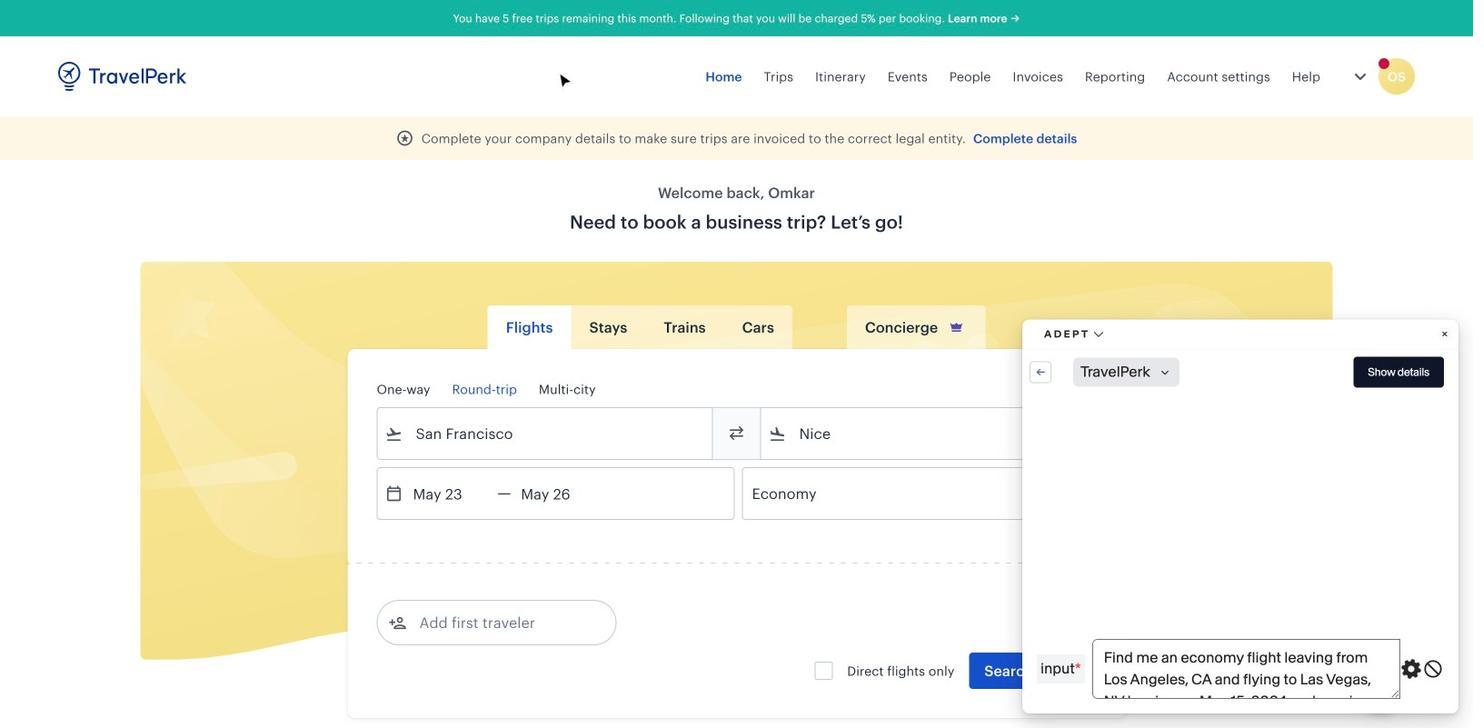 Task type: vqa. For each thing, say whether or not it's contained in the screenshot.
Depart FIELD
no



Task type: locate. For each thing, give the bounding box(es) containing it.
Add first traveler search field
[[407, 608, 596, 637]]

From search field
[[403, 419, 689, 448]]

Depart text field
[[403, 468, 498, 519]]



Task type: describe. For each thing, give the bounding box(es) containing it.
Return text field
[[511, 468, 606, 519]]

To search field
[[787, 419, 1072, 448]]



